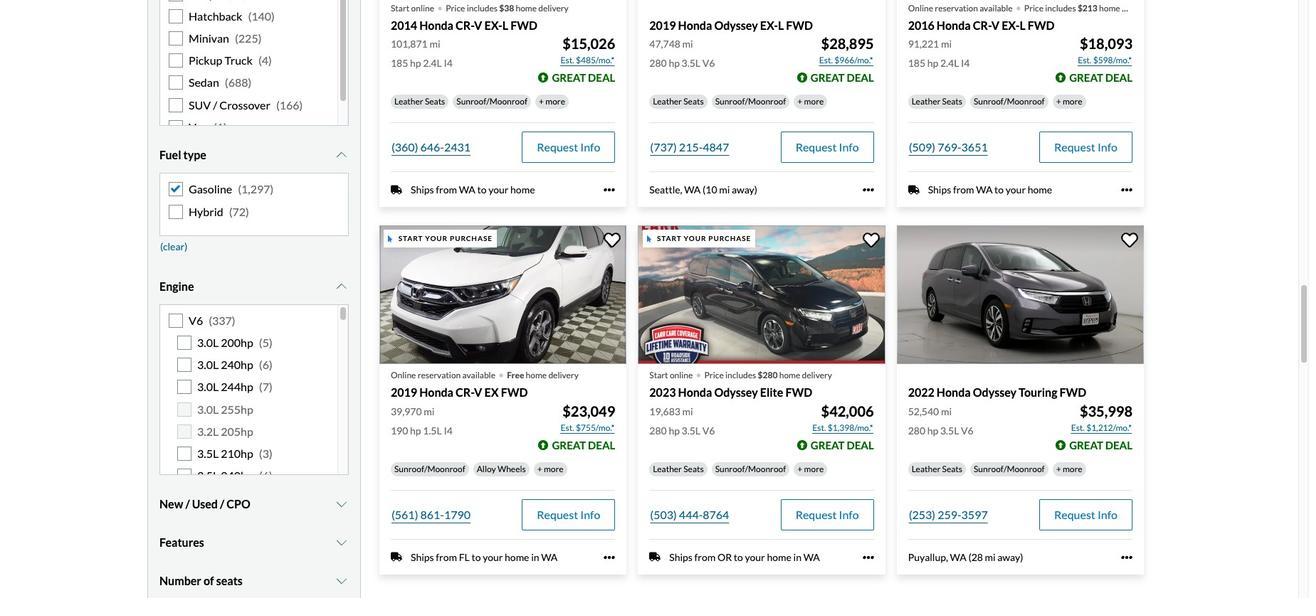 Task type: describe. For each thing, give the bounding box(es) containing it.
mi for $18,093
[[941, 38, 952, 50]]

more for $42,006
[[804, 464, 824, 475]]

ex- for $18,093
[[1002, 19, 1020, 32]]

includes for $15,026
[[467, 3, 498, 14]]

ships for $18,093
[[928, 184, 952, 196]]

$35,998 est. $1,212/mo.*
[[1071, 403, 1133, 433]]

2014 honda cr-v ex-l fwd
[[391, 19, 538, 32]]

(3)
[[259, 447, 273, 461]]

honda inside start online · price includes $280 home delivery 2023 honda odyssey elite fwd
[[678, 386, 712, 400]]

used
[[192, 498, 218, 511]]

3.5l for $42,006
[[682, 425, 701, 437]]

delivery inside start online · price includes $280 home delivery 2023 honda odyssey elite fwd
[[802, 371, 832, 381]]

request info button for $23,049
[[522, 500, 615, 531]]

185 for $18,093
[[908, 57, 926, 69]]

4847
[[703, 141, 729, 154]]

cpo
[[227, 498, 251, 511]]

sunroof/moonroof up 3651
[[974, 96, 1045, 107]]

request info for $23,049
[[537, 508, 601, 522]]

est. for $23,049
[[561, 423, 574, 433]]

(253) 259-3597
[[909, 508, 988, 522]]

from for $42,006
[[695, 552, 716, 564]]

in for price
[[794, 552, 802, 564]]

honda inside online reservation available · free home delivery 2019 honda cr-v ex fwd
[[420, 386, 454, 400]]

your for $15,026
[[489, 184, 509, 196]]

online for start online
[[411, 3, 434, 14]]

3.5l down 3.2l
[[197, 447, 219, 461]]

+ for $15,026
[[539, 96, 544, 107]]

/ for crossover
[[213, 98, 217, 111]]

seats for $42,006
[[684, 464, 704, 475]]

+ more down est. $966/mo.* 'button'
[[798, 96, 824, 107]]

from for $23,049
[[436, 552, 457, 564]]

online for online reservation available · free home delivery 2019 honda cr-v ex fwd
[[391, 371, 416, 381]]

$1,398/mo.*
[[828, 423, 873, 433]]

fwd inside online reservation available · free home delivery 2019 honda cr-v ex fwd
[[501, 386, 528, 400]]

(166)
[[276, 98, 303, 111]]

91,221
[[908, 38, 939, 50]]

ex
[[485, 386, 499, 400]]

alloy
[[477, 464, 496, 475]]

(509)
[[909, 141, 936, 154]]

47,748
[[650, 38, 681, 50]]

chevron down image inside number of seats dropdown button
[[335, 576, 349, 587]]

$28,895 est. $966/mo.*
[[820, 35, 874, 66]]

hp for $28,895
[[669, 57, 680, 69]]

2016
[[908, 19, 935, 32]]

(4)
[[258, 54, 272, 67]]

(503) 444-8764
[[650, 508, 729, 522]]

fuel type button
[[160, 138, 349, 173]]

185 for $15,026
[[391, 57, 408, 69]]

2.4l for $18,093
[[941, 57, 959, 69]]

your for $42,006
[[745, 552, 765, 564]]

suv
[[189, 98, 211, 111]]

+ for $23,049
[[537, 464, 542, 475]]

$755/mo.*
[[576, 423, 615, 433]]

seats up 215-
[[684, 96, 704, 107]]

(737) 215-4847
[[650, 141, 729, 154]]

4 3.0l from the top
[[197, 403, 219, 416]]

start online · price includes $280 home delivery 2023 honda odyssey elite fwd
[[650, 361, 832, 400]]

more down est. $1,212/mo.* button
[[1063, 464, 1083, 475]]

sunroof/moonroof up 8764
[[715, 464, 786, 475]]

3.5l 240hp (6)
[[197, 469, 273, 483]]

sunroof/moonroof down 1.5l
[[395, 464, 465, 475]]

request for $18,093
[[1055, 141, 1096, 154]]

est. $966/mo.* button
[[819, 54, 874, 68]]

odyssey for $35,998
[[973, 386, 1017, 400]]

+ more for $18,093
[[1057, 96, 1083, 107]]

(10
[[703, 184, 717, 196]]

$15,026
[[563, 35, 615, 52]]

includes inside start online · price includes $280 home delivery 2023 honda odyssey elite fwd
[[726, 371, 756, 381]]

ships for $23,049
[[411, 552, 434, 564]]

great deal for $35,998
[[1070, 439, 1133, 452]]

delivery up '$18,093'
[[1122, 3, 1152, 14]]

delivery right $38
[[539, 3, 569, 14]]

(503)
[[650, 508, 677, 522]]

reservation for online reservation available
[[935, 3, 978, 14]]

ellipsis h image for $15,026
[[604, 185, 615, 196]]

259-
[[938, 508, 962, 522]]

0 vertical spatial 2019
[[650, 19, 676, 32]]

request info button for $18,093
[[1040, 132, 1133, 163]]

444-
[[679, 508, 703, 522]]

more down est. $966/mo.* 'button'
[[804, 96, 824, 107]]

3.2l
[[197, 425, 219, 438]]

2 horizontal spatial /
[[220, 498, 225, 511]]

i4 for $18,093
[[961, 57, 970, 69]]

leather seats up (253) 259-3597
[[912, 464, 963, 475]]

includes for $18,093
[[1046, 3, 1076, 14]]

black 2023 honda odyssey elite fwd minivan front-wheel drive automatic image
[[638, 226, 886, 365]]

861-
[[421, 508, 444, 522]]

great for $23,049
[[552, 439, 586, 452]]

$38
[[499, 3, 514, 14]]

(5)
[[259, 336, 273, 350]]

info for $23,049
[[581, 508, 601, 522]]

wheels
[[498, 464, 526, 475]]

(360) 646-2431
[[392, 141, 471, 154]]

(253)
[[909, 508, 936, 522]]

(737)
[[650, 141, 677, 154]]

honda for 2022
[[937, 386, 971, 400]]

mi for $42,006
[[683, 406, 693, 418]]

est. for $42,006
[[813, 423, 826, 433]]

in for ·
[[531, 552, 539, 564]]

purchase for price
[[709, 234, 751, 243]]

(688)
[[225, 76, 252, 89]]

+ for $18,093
[[1057, 96, 1061, 107]]

available for online reservation available
[[980, 3, 1013, 14]]

great deal for $15,026
[[552, 71, 615, 84]]

$966/mo.*
[[835, 55, 873, 66]]

2022 honda odyssey touring fwd
[[908, 386, 1087, 400]]

v6 for $35,998
[[961, 425, 974, 437]]

seats
[[216, 575, 243, 588]]

+ more for $15,026
[[539, 96, 565, 107]]

3651
[[962, 141, 988, 154]]

van (1)
[[189, 120, 227, 134]]

ellipsis h image for $42,006
[[863, 552, 874, 564]]

request for $42,006
[[796, 508, 837, 522]]

190
[[391, 425, 408, 437]]

sedan
[[189, 76, 219, 89]]

(140)
[[248, 9, 275, 23]]

fuel
[[160, 148, 181, 162]]

l for $18,093
[[1020, 19, 1026, 32]]

deal for $23,049
[[588, 439, 615, 452]]

more for $15,026
[[546, 96, 565, 107]]

(clear)
[[160, 241, 188, 253]]

truck
[[225, 54, 253, 67]]

215-
[[679, 141, 703, 154]]

price for $15,026
[[446, 3, 465, 14]]

start online
[[391, 3, 434, 14]]

online reservation available
[[908, 3, 1013, 14]]

2431
[[444, 141, 471, 154]]

purchase for ·
[[450, 234, 493, 243]]

request for $15,026
[[537, 141, 578, 154]]

seats for $18,093
[[943, 96, 963, 107]]

leather up (253) in the bottom of the page
[[912, 464, 941, 475]]

3597
[[962, 508, 988, 522]]

$280
[[758, 371, 778, 381]]

minivan (225)
[[189, 31, 262, 45]]

deal for $35,998
[[1106, 439, 1133, 452]]

2019 inside online reservation available · free home delivery 2019 honda cr-v ex fwd
[[391, 386, 417, 400]]

(509) 769-3651 button
[[908, 132, 989, 163]]

pickup truck (4)
[[189, 54, 272, 67]]

sunroof/moonroof up 3597
[[974, 464, 1045, 475]]

(6) for 3.0l 240hp (6)
[[259, 358, 273, 372]]

features button
[[160, 525, 349, 561]]

39,970
[[391, 406, 422, 418]]

3.0l 200hp (5)
[[197, 336, 273, 350]]

online reservation available · free home delivery 2019 honda cr-v ex fwd
[[391, 361, 579, 400]]

+ more for $23,049
[[537, 464, 564, 475]]

gasoline (1,297)
[[189, 183, 274, 196]]

great for $42,006
[[811, 439, 845, 452]]

(72)
[[229, 205, 249, 218]]

seats up "259-"
[[943, 464, 963, 475]]

great for $35,998
[[1070, 439, 1104, 452]]

v for $18,093
[[992, 19, 1000, 32]]

(561) 861-1790
[[392, 508, 471, 522]]

leather up (737) at the top
[[653, 96, 682, 107]]

leather for $18,093
[[912, 96, 941, 107]]

(7)
[[259, 381, 273, 394]]

alloy wheels
[[477, 464, 526, 475]]

est. $1,212/mo.* button
[[1071, 421, 1133, 435]]

(360) 646-2431 button
[[391, 132, 471, 163]]

hatchback (140)
[[189, 9, 275, 23]]

fwd inside start online · price includes $280 home delivery 2023 honda odyssey elite fwd
[[786, 386, 813, 400]]

features
[[160, 536, 204, 550]]

cr- for $18,093
[[973, 19, 992, 32]]

210hp
[[221, 447, 253, 461]]

est. $1,398/mo.* button
[[812, 421, 874, 435]]

ellipsis h image
[[863, 185, 874, 196]]

(737) 215-4847 button
[[650, 132, 730, 163]]

$23,049
[[563, 403, 615, 420]]

leather seats up (737) 215-4847
[[653, 96, 704, 107]]

great deal for $23,049
[[552, 439, 615, 452]]

your for $23,049
[[483, 552, 503, 564]]

sedan (688)
[[189, 76, 252, 89]]

3.0l 240hp (6)
[[197, 358, 273, 372]]

52,540
[[908, 406, 939, 418]]

price inside start online · price includes $280 home delivery 2023 honda odyssey elite fwd
[[705, 371, 724, 381]]

$28,895
[[821, 35, 874, 52]]

seats for $15,026
[[425, 96, 445, 107]]

$1,212/mo.*
[[1087, 423, 1132, 433]]

home inside start online · price includes $280 home delivery 2023 honda odyssey elite fwd
[[780, 371, 801, 381]]

(6) for 3.5l 240hp (6)
[[259, 469, 273, 483]]

online for start online · price includes $280 home delivery 2023 honda odyssey elite fwd
[[670, 371, 693, 381]]



Task type: locate. For each thing, give the bounding box(es) containing it.
v inside online reservation available · free home delivery 2019 honda cr-v ex fwd
[[474, 386, 482, 400]]

240hp for 3.0l 240hp
[[221, 358, 253, 372]]

engine button
[[160, 269, 349, 305]]

truck image for $23,049
[[391, 552, 402, 563]]

2019 up the 39,970
[[391, 386, 417, 400]]

0 horizontal spatial online
[[391, 371, 416, 381]]

2.4l for $15,026
[[423, 57, 442, 69]]

2 ships from wa to your home from the left
[[928, 184, 1053, 196]]

1 chevron down image from the top
[[335, 150, 349, 161]]

1 ships from wa to your home from the left
[[411, 184, 535, 196]]

number of seats button
[[160, 564, 349, 599]]

deal down $1,398/mo.* at the right bottom
[[847, 439, 874, 452]]

ex-
[[485, 19, 503, 32], [760, 19, 778, 32], [1002, 19, 1020, 32]]

hp down 101,871
[[410, 57, 421, 69]]

includes left $280
[[726, 371, 756, 381]]

(clear) button
[[160, 236, 188, 258]]

online
[[908, 3, 934, 14], [391, 371, 416, 381]]

3 3.0l from the top
[[197, 381, 219, 394]]

1 vertical spatial 240hp
[[221, 469, 253, 483]]

online up the 39,970
[[391, 371, 416, 381]]

odyssey up 47,748 mi 280 hp 3.5l v6
[[715, 19, 758, 32]]

3.5l up new / used / cpo at left
[[197, 469, 219, 483]]

great down est. $755/mo.* button
[[552, 439, 586, 452]]

ships from wa to your home down the 2431 on the left of page
[[411, 184, 535, 196]]

2 horizontal spatial ex-
[[1002, 19, 1020, 32]]

185 inside 101,871 mi 185 hp 2.4l i4
[[391, 57, 408, 69]]

1 vertical spatial chevron down image
[[335, 281, 349, 293]]

est. for $28,895
[[820, 55, 833, 66]]

2 (6) from the top
[[259, 469, 273, 483]]

v6 (337)
[[189, 314, 235, 327]]

deal
[[588, 71, 615, 84], [847, 71, 874, 84], [1106, 71, 1133, 84], [588, 439, 615, 452], [847, 439, 874, 452], [1106, 439, 1133, 452]]

/ right suv
[[213, 98, 217, 111]]

3.0l down 3.0l 200hp (5)
[[197, 358, 219, 372]]

mi inside 39,970 mi 190 hp 1.5l i4
[[424, 406, 435, 418]]

ex- for $15,026
[[485, 19, 503, 32]]

honda down the start online
[[420, 19, 454, 32]]

1 vertical spatial online
[[391, 371, 416, 381]]

great deal down est. $755/mo.* button
[[552, 439, 615, 452]]

info
[[581, 141, 601, 154], [839, 141, 859, 154], [1098, 141, 1118, 154], [581, 508, 601, 522], [839, 508, 859, 522], [1098, 508, 1118, 522]]

fwd
[[511, 19, 538, 32], [786, 19, 813, 32], [1028, 19, 1055, 32], [501, 386, 528, 400], [786, 386, 813, 400], [1060, 386, 1087, 400]]

est. down $28,895
[[820, 55, 833, 66]]

i4 for $15,026
[[444, 57, 453, 69]]

chevron down image for v6 (337)
[[335, 281, 349, 293]]

mi inside 19,683 mi 280 hp 3.5l v6
[[683, 406, 693, 418]]

(6) up the (7)
[[259, 358, 273, 372]]

1 ex- from the left
[[485, 19, 503, 32]]

leather seats up (509) 769-3651
[[912, 96, 963, 107]]

est. left $1,212/mo.*
[[1071, 423, 1085, 433]]

240hp down 210hp
[[221, 469, 253, 483]]

0 vertical spatial online
[[908, 3, 934, 14]]

honda for 2014
[[420, 19, 454, 32]]

1 horizontal spatial l
[[778, 19, 784, 32]]

$35,998
[[1080, 403, 1133, 420]]

leather up the (503) at the bottom of the page
[[653, 464, 682, 475]]

2 chevron down image from the top
[[335, 281, 349, 293]]

1 chevron down image from the top
[[335, 499, 349, 510]]

2 185 from the left
[[908, 57, 926, 69]]

2 2.4l from the left
[[941, 57, 959, 69]]

ships from wa to your home for $15,026
[[411, 184, 535, 196]]

sunroof/moonroof up 4847
[[715, 96, 786, 107]]

0 vertical spatial chevron down image
[[335, 150, 349, 161]]

hp down 19,683
[[669, 425, 680, 437]]

2 horizontal spatial includes
[[1046, 3, 1076, 14]]

185 down 91,221
[[908, 57, 926, 69]]

(6) down (3)
[[259, 469, 273, 483]]

from for $18,093
[[953, 184, 975, 196]]

fuel type
[[160, 148, 206, 162]]

wa
[[459, 184, 476, 196], [684, 184, 701, 196], [976, 184, 993, 196], [541, 552, 558, 564], [804, 552, 820, 564], [950, 552, 967, 564]]

mi inside 101,871 mi 185 hp 2.4l i4
[[430, 38, 440, 50]]

1 horizontal spatial /
[[213, 98, 217, 111]]

seats up 444-
[[684, 464, 704, 475]]

2 purchase from the left
[[709, 234, 751, 243]]

0 horizontal spatial in
[[531, 552, 539, 564]]

v6 inside 47,748 mi 280 hp 3.5l v6
[[703, 57, 715, 69]]

19,683
[[650, 406, 681, 418]]

great down est. $1,398/mo.* button
[[811, 439, 845, 452]]

price up 2014 honda cr-v ex-l fwd
[[446, 3, 465, 14]]

mi for $15,026
[[430, 38, 440, 50]]

$213
[[1078, 3, 1098, 14]]

or
[[718, 552, 732, 564]]

1 horizontal spatial away)
[[998, 552, 1024, 564]]

deal down $598/mo.*
[[1106, 71, 1133, 84]]

v down online reservation available
[[992, 19, 1000, 32]]

from for $15,026
[[436, 184, 457, 196]]

1 horizontal spatial online
[[908, 3, 934, 14]]

240hp
[[221, 358, 253, 372], [221, 469, 253, 483]]

3.5l inside 52,540 mi 280 hp 3.5l v6
[[941, 425, 959, 437]]

great deal down est. $598/mo.* button
[[1070, 71, 1133, 84]]

0 horizontal spatial mouse pointer image
[[388, 235, 393, 243]]

more right wheels
[[544, 464, 564, 475]]

more down est. $598/mo.* button
[[1063, 96, 1083, 107]]

hp for $23,049
[[410, 425, 421, 437]]

reservation inside online reservation available · free home delivery 2019 honda cr-v ex fwd
[[418, 371, 461, 381]]

1 vertical spatial 2019
[[391, 386, 417, 400]]

est. $598/mo.* button
[[1078, 54, 1133, 68]]

truck image for $18,093
[[908, 184, 920, 196]]

puyallup,
[[908, 552, 948, 564]]

0 horizontal spatial ·
[[498, 361, 504, 387]]

hybrid
[[189, 205, 223, 218]]

est. inside $28,895 est. $966/mo.*
[[820, 55, 833, 66]]

200hp
[[221, 336, 253, 350]]

v6 for $42,006
[[703, 425, 715, 437]]

request info button for $15,026
[[522, 132, 615, 163]]

ships from wa to your home down 3651
[[928, 184, 1053, 196]]

v6
[[703, 57, 715, 69], [189, 314, 203, 327], [703, 425, 715, 437], [961, 425, 974, 437]]

hp inside 39,970 mi 190 hp 1.5l i4
[[410, 425, 421, 437]]

+ more down est. $598/mo.* button
[[1057, 96, 1083, 107]]

hp right 190
[[410, 425, 421, 437]]

honda up 47,748 mi 280 hp 3.5l v6
[[678, 19, 712, 32]]

1 horizontal spatial mouse pointer image
[[647, 235, 652, 243]]

1.5l
[[423, 425, 442, 437]]

v6 inside 19,683 mi 280 hp 3.5l v6
[[703, 425, 715, 437]]

mi
[[430, 38, 440, 50], [683, 38, 693, 50], [941, 38, 952, 50], [719, 184, 730, 196], [424, 406, 435, 418], [683, 406, 693, 418], [941, 406, 952, 418], [985, 552, 996, 564]]

leather for $42,006
[[653, 464, 682, 475]]

chevron down image for features
[[335, 537, 349, 549]]

honda for 2019
[[678, 19, 712, 32]]

chevron down image inside "fuel type" dropdown button
[[335, 150, 349, 161]]

2 in from the left
[[794, 552, 802, 564]]

2 start your purchase from the left
[[657, 234, 751, 243]]

mi up 1.5l
[[424, 406, 435, 418]]

from left the "or"
[[695, 552, 716, 564]]

1 · from the left
[[498, 361, 504, 387]]

101,871
[[391, 38, 428, 50]]

elite
[[760, 386, 784, 400]]

leather seats up (360) 646-2431
[[395, 96, 445, 107]]

chevron down image inside new / used / cpo dropdown button
[[335, 499, 349, 510]]

3.0l down v6 (337)
[[197, 336, 219, 350]]

1 horizontal spatial 2019
[[650, 19, 676, 32]]

$485/mo.*
[[576, 55, 615, 66]]

+ more down est. $485/mo.* 'button'
[[539, 96, 565, 107]]

cr-
[[456, 19, 474, 32], [973, 19, 992, 32], [456, 386, 474, 400]]

seattle, wa (10 mi away)
[[650, 184, 758, 196]]

280 for $35,998
[[908, 425, 926, 437]]

0 vertical spatial reservation
[[935, 3, 978, 14]]

away) for $28,895
[[732, 184, 758, 196]]

2023
[[650, 386, 676, 400]]

great deal down est. $485/mo.* 'button'
[[552, 71, 615, 84]]

0 horizontal spatial /
[[185, 498, 190, 511]]

more down est. $1,398/mo.* button
[[804, 464, 824, 475]]

1 3.0l from the top
[[197, 336, 219, 350]]

sunroof/moonroof up the 2431 on the left of page
[[457, 96, 528, 107]]

(253) 259-3597 button
[[908, 500, 989, 531]]

1 vertical spatial available
[[463, 371, 496, 381]]

0 vertical spatial chevron down image
[[335, 499, 349, 510]]

1 in from the left
[[531, 552, 539, 564]]

seats
[[425, 96, 445, 107], [684, 96, 704, 107], [943, 96, 963, 107], [684, 464, 704, 475], [943, 464, 963, 475]]

2022
[[908, 386, 935, 400]]

mi right (28
[[985, 552, 996, 564]]

+ more for $42,006
[[798, 464, 824, 475]]

est. inside $35,998 est. $1,212/mo.*
[[1071, 423, 1085, 433]]

· right 2023
[[696, 361, 702, 387]]

hatchback
[[189, 9, 242, 23]]

mi right (10 at the top right of the page
[[719, 184, 730, 196]]

hp for $35,998
[[928, 425, 939, 437]]

1 l from the left
[[503, 19, 508, 32]]

seats up 769-
[[943, 96, 963, 107]]

(503) 444-8764 button
[[650, 500, 730, 531]]

1 horizontal spatial in
[[794, 552, 802, 564]]

2 chevron down image from the top
[[335, 537, 349, 549]]

great down est. $485/mo.* 'button'
[[552, 71, 586, 84]]

2 ex- from the left
[[760, 19, 778, 32]]

3.5l 210hp (3)
[[197, 447, 273, 461]]

mi right the 47,748
[[683, 38, 693, 50]]

mi inside 52,540 mi 280 hp 3.5l v6
[[941, 406, 952, 418]]

est. down '$18,093'
[[1078, 55, 1092, 66]]

more down est. $485/mo.* 'button'
[[546, 96, 565, 107]]

i4 inside 101,871 mi 185 hp 2.4l i4
[[444, 57, 453, 69]]

mi right 52,540
[[941, 406, 952, 418]]

hp inside 91,221 mi 185 hp 2.4l i4
[[928, 57, 939, 69]]

est. inside $15,026 est. $485/mo.*
[[561, 55, 574, 66]]

leather seats for $42,006
[[653, 464, 704, 475]]

$42,006
[[821, 403, 874, 420]]

gasoline
[[189, 183, 232, 196]]

odyssey inside start online · price includes $280 home delivery 2023 honda odyssey elite fwd
[[715, 386, 758, 400]]

request info for $18,093
[[1055, 141, 1118, 154]]

0 horizontal spatial 185
[[391, 57, 408, 69]]

1 horizontal spatial 185
[[908, 57, 926, 69]]

platinum white pearl 2019 honda cr-v ex fwd suv / crossover front-wheel drive continuously variable transmission image
[[380, 226, 627, 365]]

1 horizontal spatial reservation
[[935, 3, 978, 14]]

$18,093
[[1080, 35, 1133, 52]]

deal for $42,006
[[847, 439, 874, 452]]

gray 2022 honda odyssey touring fwd minivan front-wheel drive automatic image
[[897, 226, 1144, 365]]

3 l from the left
[[1020, 19, 1026, 32]]

honda up 39,970 mi 190 hp 1.5l i4
[[420, 386, 454, 400]]

3.0l for 3.0l 200hp
[[197, 336, 219, 350]]

1 purchase from the left
[[450, 234, 493, 243]]

3 chevron down image from the top
[[335, 576, 349, 587]]

ships for $15,026
[[411, 184, 434, 196]]

available for online reservation available · free home delivery 2019 honda cr-v ex fwd
[[463, 371, 496, 381]]

mi for $28,895
[[683, 38, 693, 50]]

1 horizontal spatial price
[[705, 371, 724, 381]]

1 vertical spatial chevron down image
[[335, 537, 349, 549]]

1 horizontal spatial start your purchase
[[657, 234, 751, 243]]

mi inside 47,748 mi 280 hp 3.5l v6
[[683, 38, 693, 50]]

cr- down online reservation available
[[973, 19, 992, 32]]

1 vertical spatial online
[[670, 371, 693, 381]]

1 horizontal spatial ships from wa to your home
[[928, 184, 1053, 196]]

1 vertical spatial away)
[[998, 552, 1024, 564]]

est. down $23,049
[[561, 423, 574, 433]]

2 vertical spatial chevron down image
[[335, 576, 349, 587]]

online inside start online · price includes $280 home delivery 2023 honda odyssey elite fwd
[[670, 371, 693, 381]]

205hp
[[221, 425, 253, 438]]

0 vertical spatial 240hp
[[221, 358, 253, 372]]

$42,006 est. $1,398/mo.*
[[813, 403, 874, 433]]

+ more down est. $1,212/mo.* button
[[1057, 464, 1083, 475]]

1 horizontal spatial 2.4l
[[941, 57, 959, 69]]

1 horizontal spatial ·
[[696, 361, 702, 387]]

start your purchase
[[399, 234, 493, 243], [657, 234, 751, 243]]

great down est. $966/mo.* 'button'
[[811, 71, 845, 84]]

3.5l down 2019 honda odyssey ex-l fwd
[[682, 57, 701, 69]]

i4
[[444, 57, 453, 69], [961, 57, 970, 69], [444, 425, 453, 437]]

hp inside 101,871 mi 185 hp 2.4l i4
[[410, 57, 421, 69]]

1 horizontal spatial available
[[980, 3, 1013, 14]]

2.4l inside 101,871 mi 185 hp 2.4l i4
[[423, 57, 442, 69]]

v6 left (337)
[[189, 314, 203, 327]]

leather seats for $18,093
[[912, 96, 963, 107]]

mi for $23,049
[[424, 406, 435, 418]]

2 horizontal spatial price
[[1025, 3, 1044, 14]]

2 240hp from the top
[[221, 469, 253, 483]]

v down price includes $38 home delivery
[[474, 19, 482, 32]]

0 horizontal spatial purchase
[[450, 234, 493, 243]]

deal for $15,026
[[588, 71, 615, 84]]

185
[[391, 57, 408, 69], [908, 57, 926, 69]]

your for $18,093
[[1006, 184, 1026, 196]]

280 inside 47,748 mi 280 hp 3.5l v6
[[650, 57, 667, 69]]

request info button for $42,006
[[781, 500, 874, 531]]

255hp
[[221, 403, 253, 416]]

(509) 769-3651
[[909, 141, 988, 154]]

number of seats
[[160, 575, 243, 588]]

1 2.4l from the left
[[423, 57, 442, 69]]

1 mouse pointer image from the left
[[388, 235, 393, 243]]

0 vertical spatial away)
[[732, 184, 758, 196]]

more
[[546, 96, 565, 107], [804, 96, 824, 107], [1063, 96, 1083, 107], [544, 464, 564, 475], [804, 464, 824, 475], [1063, 464, 1083, 475]]

truck image down the (509)
[[908, 184, 920, 196]]

est.
[[561, 55, 574, 66], [820, 55, 833, 66], [1078, 55, 1092, 66], [561, 423, 574, 433], [813, 423, 826, 433], [1071, 423, 1085, 433]]

great deal down est. $1,212/mo.* button
[[1070, 439, 1133, 452]]

1 horizontal spatial ex-
[[760, 19, 778, 32]]

0 horizontal spatial reservation
[[418, 371, 461, 381]]

ships from wa to your home
[[411, 184, 535, 196], [928, 184, 1053, 196]]

v6 for $28,895
[[703, 57, 715, 69]]

delivery
[[539, 3, 569, 14], [1122, 3, 1152, 14], [549, 371, 579, 381], [802, 371, 832, 381]]

0 vertical spatial online
[[411, 3, 434, 14]]

1 vertical spatial (6)
[[259, 469, 273, 483]]

info for $42,006
[[839, 508, 859, 522]]

chevron down image inside engine "dropdown button"
[[335, 281, 349, 293]]

2019
[[650, 19, 676, 32], [391, 386, 417, 400]]

est. inside $42,006 est. $1,398/mo.*
[[813, 423, 826, 433]]

0 horizontal spatial 2019
[[391, 386, 417, 400]]

91,221 mi 185 hp 2.4l i4
[[908, 38, 970, 69]]

3.5l inside 19,683 mi 280 hp 3.5l v6
[[682, 425, 701, 437]]

1 vertical spatial reservation
[[418, 371, 461, 381]]

2 l from the left
[[778, 19, 784, 32]]

est. down $15,026
[[561, 55, 574, 66]]

truck image
[[391, 184, 402, 196], [908, 184, 920, 196], [391, 552, 402, 563], [650, 552, 661, 563]]

(28
[[969, 552, 983, 564]]

1790
[[444, 508, 471, 522]]

online up 2023
[[670, 371, 693, 381]]

cr- left ex
[[456, 386, 474, 400]]

online for online reservation available
[[908, 3, 934, 14]]

$598/mo.*
[[1094, 55, 1132, 66]]

est. inside $18,093 est. $598/mo.*
[[1078, 55, 1092, 66]]

away) right (10 at the top right of the page
[[732, 184, 758, 196]]

ships down (503) 444-8764 "button"
[[670, 552, 693, 564]]

hp for $42,006
[[669, 425, 680, 437]]

to for $23,049
[[472, 552, 481, 564]]

hp down 91,221
[[928, 57, 939, 69]]

0 horizontal spatial 2.4l
[[423, 57, 442, 69]]

new / used / cpo
[[160, 498, 251, 511]]

price left $213 at top right
[[1025, 3, 1044, 14]]

great down est. $1,212/mo.* button
[[1070, 439, 1104, 452]]

honda down online reservation available
[[937, 19, 971, 32]]

0 horizontal spatial l
[[503, 19, 508, 32]]

/ for used
[[185, 498, 190, 511]]

(561)
[[392, 508, 418, 522]]

touring
[[1019, 386, 1058, 400]]

· inside start online · price includes $280 home delivery 2023 honda odyssey elite fwd
[[696, 361, 702, 387]]

deal down $755/mo.*
[[588, 439, 615, 452]]

hp inside 47,748 mi 280 hp 3.5l v6
[[669, 57, 680, 69]]

leather seats for $15,026
[[395, 96, 445, 107]]

puyallup, wa (28 mi away)
[[908, 552, 1024, 564]]

price
[[446, 3, 465, 14], [1025, 3, 1044, 14], [705, 371, 724, 381]]

delivery up $23,049
[[549, 371, 579, 381]]

odyssey left elite
[[715, 386, 758, 400]]

cr- down price includes $38 home delivery
[[456, 19, 474, 32]]

great for $28,895
[[811, 71, 845, 84]]

2 3.0l from the top
[[197, 358, 219, 372]]

hp for $18,093
[[928, 57, 939, 69]]

chevron down image
[[335, 150, 349, 161], [335, 281, 349, 293], [335, 576, 349, 587]]

1 start your purchase from the left
[[399, 234, 493, 243]]

1 horizontal spatial purchase
[[709, 234, 751, 243]]

$15,026 est. $485/mo.*
[[561, 35, 615, 66]]

leather up (360)
[[395, 96, 423, 107]]

0 horizontal spatial includes
[[467, 3, 498, 14]]

1 185 from the left
[[391, 57, 408, 69]]

start inside start online · price includes $280 home delivery 2023 honda odyssey elite fwd
[[650, 371, 668, 381]]

280 inside 19,683 mi 280 hp 3.5l v6
[[650, 425, 667, 437]]

2.4l inside 91,221 mi 185 hp 2.4l i4
[[941, 57, 959, 69]]

240hp for 3.5l 240hp
[[221, 469, 253, 483]]

3.0l up 3.0l 255hp
[[197, 381, 219, 394]]

v6 inside 52,540 mi 280 hp 3.5l v6
[[961, 425, 974, 437]]

free
[[507, 371, 524, 381]]

0 vertical spatial (6)
[[259, 358, 273, 372]]

est. inside "$23,049 est. $755/mo.*"
[[561, 423, 574, 433]]

chevron down image inside features dropdown button
[[335, 537, 349, 549]]

2.4l down 101,871
[[423, 57, 442, 69]]

of
[[204, 575, 214, 588]]

seattle,
[[650, 184, 683, 196]]

mouse pointer image for ·
[[647, 235, 652, 243]]

i4 inside 91,221 mi 185 hp 2.4l i4
[[961, 57, 970, 69]]

great for $15,026
[[552, 71, 586, 84]]

2 · from the left
[[696, 361, 702, 387]]

(225)
[[235, 31, 262, 45]]

52,540 mi 280 hp 3.5l v6
[[908, 406, 974, 437]]

ships from wa to your home for $18,093
[[928, 184, 1053, 196]]

l
[[503, 19, 508, 32], [778, 19, 784, 32], [1020, 19, 1026, 32]]

est. for $15,026
[[561, 55, 574, 66]]

includes left $213 at top right
[[1046, 3, 1076, 14]]

mi inside 91,221 mi 185 hp 2.4l i4
[[941, 38, 952, 50]]

280 inside 52,540 mi 280 hp 3.5l v6
[[908, 425, 926, 437]]

mouse pointer image for available
[[388, 235, 393, 243]]

0 horizontal spatial away)
[[732, 184, 758, 196]]

hp inside 52,540 mi 280 hp 3.5l v6
[[928, 425, 939, 437]]

1 240hp from the top
[[221, 358, 253, 372]]

0 horizontal spatial price
[[446, 3, 465, 14]]

0 vertical spatial available
[[980, 3, 1013, 14]]

home inside online reservation available · free home delivery 2019 honda cr-v ex fwd
[[526, 371, 547, 381]]

2 horizontal spatial l
[[1020, 19, 1026, 32]]

0 horizontal spatial ships from wa to your home
[[411, 184, 535, 196]]

hp for $15,026
[[410, 57, 421, 69]]

reservation up the 39,970
[[418, 371, 461, 381]]

truck image for $15,026
[[391, 184, 402, 196]]

fl
[[459, 552, 470, 564]]

great deal for $28,895
[[811, 71, 874, 84]]

v6 down start online · price includes $280 home delivery 2023 honda odyssey elite fwd
[[703, 425, 715, 437]]

est. $485/mo.* button
[[560, 54, 615, 68]]

3.5l for $35,998
[[941, 425, 959, 437]]

3.5l
[[682, 57, 701, 69], [682, 425, 701, 437], [941, 425, 959, 437], [197, 447, 219, 461], [197, 469, 219, 483]]

i4 inside 39,970 mi 190 hp 1.5l i4
[[444, 425, 453, 437]]

ellipsis h image
[[604, 185, 615, 196], [1122, 185, 1133, 196], [604, 552, 615, 564], [863, 552, 874, 564], [1122, 552, 1133, 564]]

request info for $42,006
[[796, 508, 859, 522]]

ships down the (509) 769-3651 button
[[928, 184, 952, 196]]

est. for $18,093
[[1078, 55, 1092, 66]]

/ right new
[[185, 498, 190, 511]]

delivery inside online reservation available · free home delivery 2019 honda cr-v ex fwd
[[549, 371, 579, 381]]

0 horizontal spatial available
[[463, 371, 496, 381]]

0 horizontal spatial online
[[411, 3, 434, 14]]

request
[[537, 141, 578, 154], [796, 141, 837, 154], [1055, 141, 1096, 154], [537, 508, 578, 522], [796, 508, 837, 522], [1055, 508, 1096, 522]]

2.4l down 2016 honda cr-v ex-l fwd
[[941, 57, 959, 69]]

available inside online reservation available · free home delivery 2019 honda cr-v ex fwd
[[463, 371, 496, 381]]

39,970 mi 190 hp 1.5l i4
[[391, 406, 453, 437]]

request info button
[[522, 132, 615, 163], [781, 132, 874, 163], [1040, 132, 1133, 163], [522, 500, 615, 531], [781, 500, 874, 531], [1040, 500, 1133, 531]]

request for $23,049
[[537, 508, 578, 522]]

2014
[[391, 19, 417, 32]]

1 horizontal spatial online
[[670, 371, 693, 381]]

truck image for $42,006
[[650, 552, 661, 563]]

ellipsis h image for $23,049
[[604, 552, 615, 564]]

from down 3651
[[953, 184, 975, 196]]

hp inside 19,683 mi 280 hp 3.5l v6
[[669, 425, 680, 437]]

3.0l for 3.0l 240hp
[[197, 358, 219, 372]]

leather for $15,026
[[395, 96, 423, 107]]

0 horizontal spatial ex-
[[485, 19, 503, 32]]

online inside online reservation available · free home delivery 2019 honda cr-v ex fwd
[[391, 371, 416, 381]]

· inside online reservation available · free home delivery 2019 honda cr-v ex fwd
[[498, 361, 504, 387]]

more for $23,049
[[544, 464, 564, 475]]

185 inside 91,221 mi 185 hp 2.4l i4
[[908, 57, 926, 69]]

2 mouse pointer image from the left
[[647, 235, 652, 243]]

from
[[436, 184, 457, 196], [953, 184, 975, 196], [436, 552, 457, 564], [695, 552, 716, 564]]

0 horizontal spatial start your purchase
[[399, 234, 493, 243]]

cr- inside online reservation available · free home delivery 2019 honda cr-v ex fwd
[[456, 386, 474, 400]]

· left free
[[498, 361, 504, 387]]

mouse pointer image
[[388, 235, 393, 243], [647, 235, 652, 243]]

(561) 861-1790 button
[[391, 500, 471, 531]]

+ more right wheels
[[537, 464, 564, 475]]

$18,093 est. $598/mo.*
[[1078, 35, 1133, 66]]

280 down 19,683
[[650, 425, 667, 437]]

1 (6) from the top
[[259, 358, 273, 372]]

ships down (360) 646-2431 button
[[411, 184, 434, 196]]

chevron down image
[[335, 499, 349, 510], [335, 537, 349, 549]]

280 for $28,895
[[650, 57, 667, 69]]

+ more down est. $1,398/mo.* button
[[798, 464, 824, 475]]

3.5l inside 47,748 mi 280 hp 3.5l v6
[[682, 57, 701, 69]]

1 horizontal spatial includes
[[726, 371, 756, 381]]

244hp
[[221, 381, 253, 394]]

3 ex- from the left
[[1002, 19, 1020, 32]]

646-
[[421, 141, 444, 154]]



Task type: vqa. For each thing, say whether or not it's contained in the screenshot.


